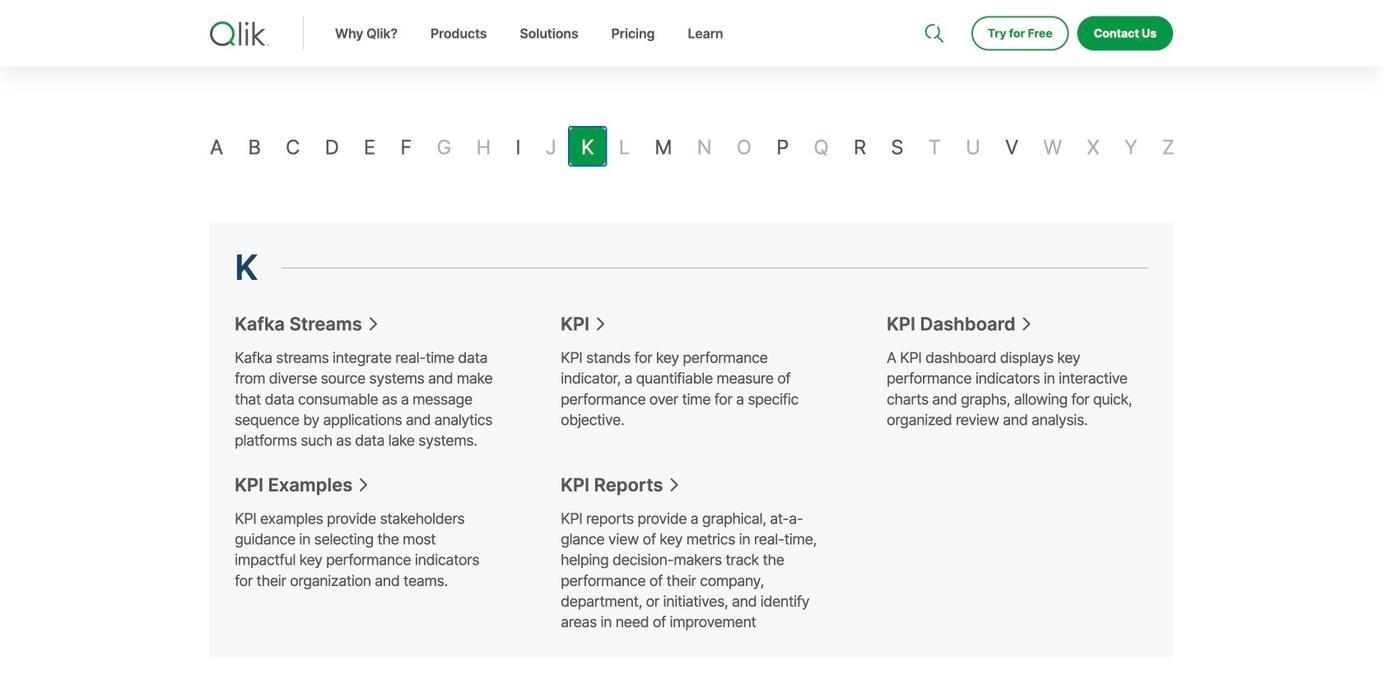 Task type: vqa. For each thing, say whether or not it's contained in the screenshot.
company image
no



Task type: locate. For each thing, give the bounding box(es) containing it.
support image
[[926, 0, 939, 13]]



Task type: describe. For each thing, give the bounding box(es) containing it.
login image
[[1121, 0, 1134, 13]]

qlik image
[[210, 21, 269, 46]]



